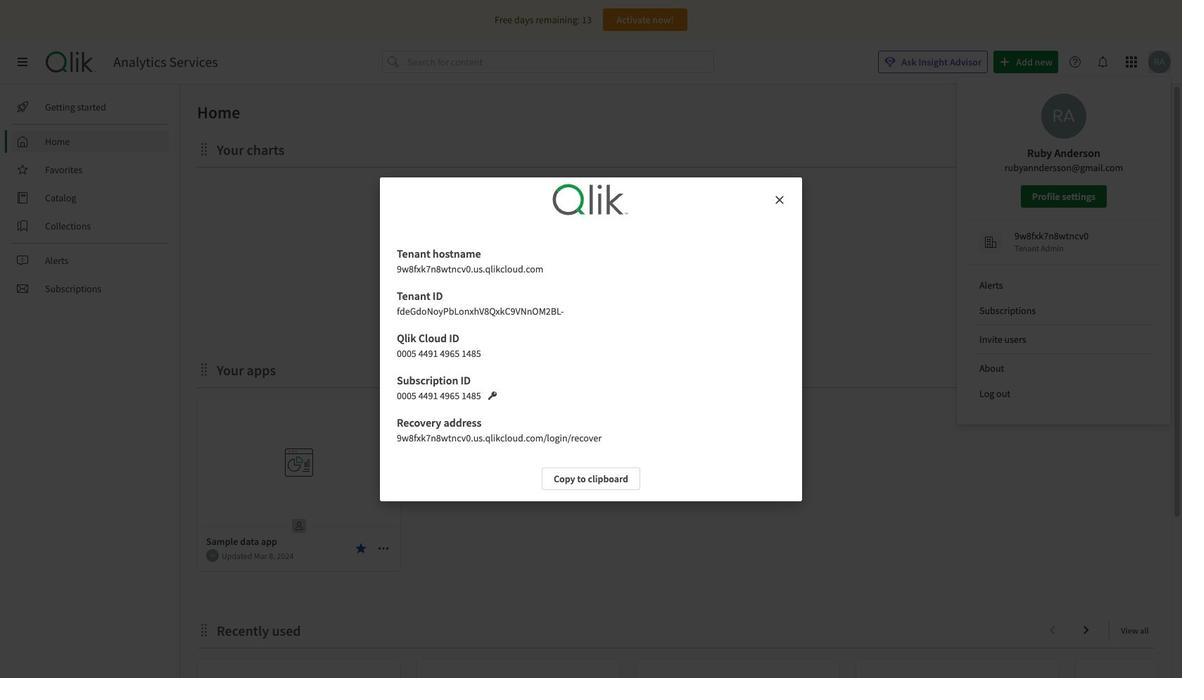 Task type: describe. For each thing, give the bounding box(es) containing it.
1 vertical spatial ruby anderson image
[[206, 549, 219, 562]]

ruby anderson element
[[206, 549, 219, 562]]

analytics services element
[[113, 54, 218, 70]]

1 vertical spatial move collection image
[[197, 362, 211, 376]]

ruby anderson image
[[1042, 94, 1087, 139]]



Task type: locate. For each thing, give the bounding box(es) containing it.
1 horizontal spatial ruby anderson image
[[1149, 51, 1172, 73]]

2 vertical spatial move collection image
[[197, 623, 211, 637]]

navigation pane element
[[0, 90, 180, 306]]

remove from favorites image
[[356, 543, 367, 554]]

0 vertical spatial ruby anderson image
[[1149, 51, 1172, 73]]

0 vertical spatial move collection image
[[197, 142, 211, 156]]

0 horizontal spatial ruby anderson image
[[206, 549, 219, 562]]

ruby anderson image
[[1149, 51, 1172, 73], [206, 549, 219, 562]]

move collection image
[[197, 142, 211, 156], [197, 362, 211, 376], [197, 623, 211, 637]]

close sidebar menu image
[[17, 56, 28, 68]]

main content
[[175, 84, 1183, 678]]



Task type: vqa. For each thing, say whether or not it's contained in the screenshot.
These are the notes element for third Orange Data Notes Element from the bottom
no



